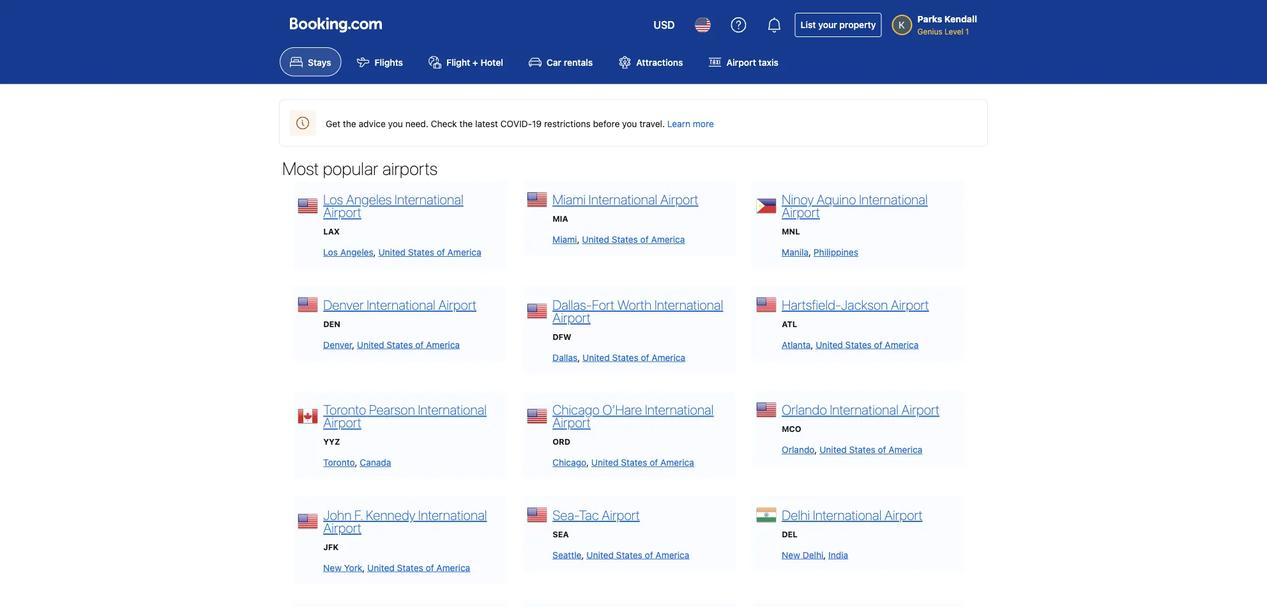 Task type: describe. For each thing, give the bounding box(es) containing it.
rentals
[[564, 57, 593, 67]]

sea-tac airport link
[[553, 507, 640, 523]]

manila
[[782, 247, 809, 257]]

list your property link
[[795, 13, 882, 37]]

stays
[[308, 57, 331, 67]]

1 vertical spatial delhi
[[803, 550, 824, 560]]

genius
[[918, 27, 943, 36]]

worth
[[618, 296, 652, 312]]

international inside the toronto pearson international airport
[[418, 402, 487, 418]]

hartsfield-jackson airport link
[[782, 296, 930, 312]]

new for john f. kennedy international airport
[[323, 562, 342, 573]]

mia
[[553, 214, 569, 223]]

states for sea-tac airport
[[616, 550, 643, 560]]

america for dallas-fort worth international airport
[[652, 352, 686, 363]]

get the advice you need. check the latest covid-19 restrictions before you travel. learn more
[[326, 118, 714, 129]]

delhi international airport link
[[782, 507, 923, 523]]

hartsfield-jackson airport
[[782, 296, 930, 312]]

car rentals
[[547, 57, 593, 67]]

airport taxis link
[[699, 47, 789, 76]]

airports
[[382, 158, 438, 179]]

learn more link
[[668, 118, 714, 129]]

car rentals link
[[519, 47, 603, 76]]

atlanta , united states of america
[[782, 339, 919, 350]]

new york link
[[323, 562, 363, 573]]

states for miami international airport
[[612, 234, 638, 245]]

of for dallas-fort worth international airport
[[641, 352, 650, 363]]

denver link
[[323, 339, 352, 350]]

los angeles , united states of america
[[323, 247, 482, 257]]

hotel
[[481, 57, 503, 67]]

canada
[[360, 457, 391, 468]]

states down john f. kennedy international airport
[[397, 562, 423, 573]]

los angeles international airport link
[[323, 191, 464, 220]]

dallas , united states of america
[[553, 352, 686, 363]]

need.
[[406, 118, 429, 129]]

airport inside chicago o'hare international airport
[[553, 414, 591, 430]]

before
[[593, 118, 620, 129]]

orlando link
[[782, 444, 815, 455]]

, for dallas-fort worth international airport
[[578, 352, 580, 363]]

atlanta link
[[782, 339, 811, 350]]

property
[[840, 19, 876, 30]]

states for hartsfield-jackson airport
[[846, 339, 872, 350]]

level
[[945, 27, 964, 36]]

mco
[[782, 424, 802, 434]]

international up the india link
[[813, 507, 882, 523]]

f.
[[355, 507, 363, 523]]

atlanta
[[782, 339, 811, 350]]

list
[[801, 19, 816, 30]]

united for dallas-fort worth international airport
[[583, 352, 610, 363]]

manila link
[[782, 247, 809, 257]]

orlando international airport
[[782, 402, 940, 418]]

los angeles international airport
[[323, 191, 464, 220]]

list your property
[[801, 19, 876, 30]]

international inside the ninoy aquino international airport
[[859, 191, 928, 207]]

united right york
[[368, 562, 395, 573]]

o'hare
[[603, 402, 642, 418]]

orlando for orlando international airport
[[782, 402, 827, 418]]

airport inside the dallas-fort worth international airport
[[553, 309, 591, 325]]

america for chicago o'hare international airport
[[661, 457, 695, 468]]

chicago o'hare international airport
[[553, 402, 714, 430]]

, down 'f.'
[[363, 562, 365, 573]]

dallas-
[[553, 296, 592, 312]]

united states of america link for chicago
[[592, 457, 695, 468]]

ninoy aquino international airport link
[[782, 191, 928, 220]]

miami for miami , united states of america
[[553, 234, 577, 245]]

denver , united states of america
[[323, 339, 460, 350]]

international up miami , united states of america
[[589, 191, 658, 207]]

united states of america link for miami
[[582, 234, 685, 245]]

flight + hotel link
[[419, 47, 514, 76]]

states down los angeles international airport link
[[408, 247, 435, 257]]

most
[[282, 158, 319, 179]]

of for sea-tac airport
[[645, 550, 653, 560]]

check
[[431, 118, 457, 129]]

covid-
[[501, 118, 532, 129]]

of for denver international airport
[[416, 339, 424, 350]]

, down los angeles international airport
[[374, 247, 376, 257]]

denver for denver international airport
[[323, 296, 364, 312]]

angeles for airport
[[346, 191, 392, 207]]

denver international airport link
[[323, 296, 477, 312]]

, for orlando international airport
[[815, 444, 818, 455]]

hartsfield-
[[782, 296, 842, 312]]

john f. kennedy international airport
[[323, 507, 487, 536]]

canada link
[[360, 457, 391, 468]]

chicago , united states of america
[[553, 457, 695, 468]]

2 you from the left
[[622, 118, 637, 129]]

united for denver international airport
[[357, 339, 384, 350]]

states for orlando international airport
[[850, 444, 876, 455]]

toronto pearson international airport
[[323, 402, 487, 430]]

flights
[[375, 57, 403, 67]]

airport inside los angeles international airport
[[323, 204, 362, 220]]

chicago link
[[553, 457, 587, 468]]

get
[[326, 118, 341, 129]]

united for miami international airport
[[582, 234, 610, 245]]

los for los angeles , united states of america
[[323, 247, 338, 257]]

airport taxis
[[727, 57, 779, 67]]

ninoy aquino international airport
[[782, 191, 928, 220]]

international inside john f. kennedy international airport
[[419, 507, 487, 523]]

, for denver international airport
[[352, 339, 355, 350]]

orlando for orlando , united states of america
[[782, 444, 815, 455]]

united for orlando international airport
[[820, 444, 847, 455]]

united states of america link for dallas-
[[583, 352, 686, 363]]

manila , philippines
[[782, 247, 859, 257]]

united states of america link for hartsfield-
[[816, 339, 919, 350]]

flight
[[447, 57, 470, 67]]

united right los angeles 'link'
[[379, 247, 406, 257]]

dallas
[[553, 352, 578, 363]]

booking.com online hotel reservations image
[[290, 17, 382, 33]]

chicago o'hare international airport link
[[553, 402, 714, 430]]

dfw
[[553, 332, 572, 341]]

19
[[532, 118, 542, 129]]

miami for miami international airport
[[553, 191, 586, 207]]



Task type: vqa. For each thing, say whether or not it's contained in the screenshot.


Task type: locate. For each thing, give the bounding box(es) containing it.
united states of america link down sea-tac airport
[[587, 550, 690, 560]]

delhi up del
[[782, 507, 810, 523]]

, left the philippines link
[[809, 247, 812, 257]]

, down dallas-
[[578, 352, 580, 363]]

+
[[473, 57, 478, 67]]

0 vertical spatial chicago
[[553, 402, 600, 418]]

1 vertical spatial new
[[323, 562, 342, 573]]

united right chicago link
[[592, 457, 619, 468]]

, down hartsfield- on the right of the page
[[811, 339, 814, 350]]

new delhi link
[[782, 550, 824, 560]]

united states of america link down the dallas-fort worth international airport
[[583, 352, 686, 363]]

delhi
[[782, 507, 810, 523], [803, 550, 824, 560]]

, up tac
[[587, 457, 589, 468]]

, left the india link
[[824, 550, 826, 560]]

car
[[547, 57, 562, 67]]

stays link
[[280, 47, 342, 76]]

philippines link
[[814, 247, 859, 257]]

united for hartsfield-jackson airport
[[816, 339, 843, 350]]

airport inside the ninoy aquino international airport
[[782, 204, 820, 220]]

, for ninoy aquino international airport
[[809, 247, 812, 257]]

0 vertical spatial miami
[[553, 191, 586, 207]]

united for sea-tac airport
[[587, 550, 614, 560]]

angeles down los angeles international airport
[[340, 247, 374, 257]]

2 chicago from the top
[[553, 457, 587, 468]]

1 los from the top
[[323, 191, 343, 207]]

united states of america link down miami international airport "link"
[[582, 234, 685, 245]]

miami up mia
[[553, 191, 586, 207]]

you left need.
[[388, 118, 403, 129]]

international right aquino
[[859, 191, 928, 207]]

sea-
[[553, 507, 579, 523]]

latest
[[475, 118, 498, 129]]

international right pearson
[[418, 402, 487, 418]]

the right get
[[343, 118, 356, 129]]

america
[[651, 234, 685, 245], [448, 247, 482, 257], [426, 339, 460, 350], [885, 339, 919, 350], [652, 352, 686, 363], [889, 444, 923, 455], [661, 457, 695, 468], [656, 550, 690, 560], [437, 562, 470, 573]]

philippines
[[814, 247, 859, 257]]

chicago for chicago , united states of america
[[553, 457, 587, 468]]

miami
[[553, 191, 586, 207], [553, 234, 577, 245]]

yyz
[[323, 437, 340, 446]]

international down airports
[[395, 191, 464, 207]]

toronto pearson international airport link
[[323, 402, 487, 430]]

2 miami from the top
[[553, 234, 577, 245]]

1 vertical spatial denver
[[323, 339, 352, 350]]

united states of america link for denver
[[357, 339, 460, 350]]

angeles down most popular airports
[[346, 191, 392, 207]]

usd
[[654, 19, 675, 31]]

travel.
[[640, 118, 665, 129]]

, for miami international airport
[[577, 234, 580, 245]]

denver up den
[[323, 296, 364, 312]]

new for delhi international airport
[[782, 550, 801, 560]]

the
[[343, 118, 356, 129], [460, 118, 473, 129]]

united states of america link down chicago o'hare international airport on the bottom
[[592, 457, 695, 468]]

jackson
[[842, 296, 888, 312]]

united states of america link for sea-
[[587, 550, 690, 560]]

of for miami international airport
[[641, 234, 649, 245]]

york
[[344, 562, 363, 573]]

2 toronto from the top
[[323, 457, 355, 468]]

new york , united states of america
[[323, 562, 470, 573]]

1 vertical spatial angeles
[[340, 247, 374, 257]]

united right seattle on the left of page
[[587, 550, 614, 560]]

dallas-fort worth international airport
[[553, 296, 724, 325]]

united states of america link for los
[[379, 247, 482, 257]]

los down lax
[[323, 247, 338, 257]]

1 denver from the top
[[323, 296, 364, 312]]

1 the from the left
[[343, 118, 356, 129]]

states down chicago o'hare international airport on the bottom
[[621, 457, 648, 468]]

america for sea-tac airport
[[656, 550, 690, 560]]

attractions link
[[608, 47, 694, 76]]

states down orlando international airport
[[850, 444, 876, 455]]

of for hartsfield-jackson airport
[[875, 339, 883, 350]]

orlando up mco
[[782, 402, 827, 418]]

2 denver from the top
[[323, 339, 352, 350]]

america for miami international airport
[[651, 234, 685, 245]]

lax
[[323, 227, 340, 236]]

delhi international airport
[[782, 507, 923, 523]]

chicago up ord at the bottom of the page
[[553, 402, 600, 418]]

tac
[[579, 507, 599, 523]]

parks
[[918, 14, 943, 24]]

india link
[[829, 550, 849, 560]]

1 orlando from the top
[[782, 402, 827, 418]]

kendall
[[945, 14, 978, 24]]

, down orlando international airport
[[815, 444, 818, 455]]

airport inside the toronto pearson international airport
[[323, 414, 362, 430]]

0 vertical spatial new
[[782, 550, 801, 560]]

john
[[323, 507, 352, 523]]

ninoy
[[782, 191, 814, 207]]

united right miami link
[[582, 234, 610, 245]]

orlando
[[782, 402, 827, 418], [782, 444, 815, 455]]

the left latest
[[460, 118, 473, 129]]

states for denver international airport
[[387, 339, 413, 350]]

miami , united states of america
[[553, 234, 685, 245]]

miami link
[[553, 234, 577, 245]]

chicago for chicago o'hare international airport
[[553, 402, 600, 418]]

sea
[[553, 529, 569, 539]]

denver for denver , united states of america
[[323, 339, 352, 350]]

toronto up yyz
[[323, 402, 366, 418]]

united states of america link down orlando international airport
[[820, 444, 923, 455]]

states for chicago o'hare international airport
[[621, 457, 648, 468]]

, for toronto pearson international airport
[[355, 457, 358, 468]]

dallas link
[[553, 352, 578, 363]]

, for chicago o'hare international airport
[[587, 457, 589, 468]]

flight + hotel
[[447, 57, 503, 67]]

international right "kennedy"
[[419, 507, 487, 523]]

toronto link
[[323, 457, 355, 468]]

chicago down ord at the bottom of the page
[[553, 457, 587, 468]]

0 horizontal spatial new
[[323, 562, 342, 573]]

0 vertical spatial los
[[323, 191, 343, 207]]

2 orlando from the top
[[782, 444, 815, 455]]

1 vertical spatial toronto
[[323, 457, 355, 468]]

los for los angeles international airport
[[323, 191, 343, 207]]

taxis
[[759, 57, 779, 67]]

united states of america link for orlando
[[820, 444, 923, 455]]

parks kendall genius level 1
[[918, 14, 978, 36]]

,
[[577, 234, 580, 245], [374, 247, 376, 257], [809, 247, 812, 257], [352, 339, 355, 350], [811, 339, 814, 350], [578, 352, 580, 363], [815, 444, 818, 455], [355, 457, 358, 468], [587, 457, 589, 468], [582, 550, 584, 560], [824, 550, 826, 560], [363, 562, 365, 573]]

0 vertical spatial toronto
[[323, 402, 366, 418]]

attractions
[[637, 57, 683, 67]]

den
[[323, 319, 341, 328]]

flights link
[[347, 47, 413, 76]]

united states of america link down the jackson
[[816, 339, 919, 350]]

toronto for toronto , canada
[[323, 457, 355, 468]]

1 horizontal spatial the
[[460, 118, 473, 129]]

you left travel.
[[622, 118, 637, 129]]

america for hartsfield-jackson airport
[[885, 339, 919, 350]]

0 horizontal spatial the
[[343, 118, 356, 129]]

, for hartsfield-jackson airport
[[811, 339, 814, 350]]

india
[[829, 550, 849, 560]]

los inside los angeles international airport
[[323, 191, 343, 207]]

fort
[[592, 296, 615, 312]]

miami down mia
[[553, 234, 577, 245]]

0 horizontal spatial you
[[388, 118, 403, 129]]

international inside the dallas-fort worth international airport
[[655, 296, 724, 312]]

toronto inside the toronto pearson international airport
[[323, 402, 366, 418]]

1 you from the left
[[388, 118, 403, 129]]

1 horizontal spatial you
[[622, 118, 637, 129]]

states for dallas-fort worth international airport
[[612, 352, 639, 363]]

restrictions
[[544, 118, 591, 129]]

, left the canada
[[355, 457, 358, 468]]

states down sea-tac airport
[[616, 550, 643, 560]]

1 chicago from the top
[[553, 402, 600, 418]]

1 vertical spatial los
[[323, 247, 338, 257]]

john f. kennedy international airport link
[[323, 507, 487, 536]]

united states of america link down los angeles international airport link
[[379, 247, 482, 257]]

dallas-fort worth international airport link
[[553, 296, 724, 325]]

del
[[782, 529, 798, 539]]

united states of america link down denver international airport
[[357, 339, 460, 350]]

1 vertical spatial chicago
[[553, 457, 587, 468]]

international inside chicago o'hare international airport
[[645, 402, 714, 418]]

aquino
[[817, 191, 857, 207]]

united states of america link for john
[[368, 562, 470, 573]]

states down "miami international airport"
[[612, 234, 638, 245]]

america for denver international airport
[[426, 339, 460, 350]]

denver international airport
[[323, 296, 477, 312]]

0 vertical spatial orlando
[[782, 402, 827, 418]]

united states of america link down john f. kennedy international airport
[[368, 562, 470, 573]]

angeles for united
[[340, 247, 374, 257]]

1 toronto from the top
[[323, 402, 366, 418]]

0 vertical spatial angeles
[[346, 191, 392, 207]]

international inside los angeles international airport
[[395, 191, 464, 207]]

international right worth
[[655, 296, 724, 312]]

, down tac
[[582, 550, 584, 560]]

toronto for toronto pearson international airport
[[323, 402, 366, 418]]

angeles inside los angeles international airport
[[346, 191, 392, 207]]

2 the from the left
[[460, 118, 473, 129]]

states down hartsfield-jackson airport link
[[846, 339, 872, 350]]

new delhi , india
[[782, 550, 849, 560]]

more
[[693, 118, 714, 129]]

0 vertical spatial denver
[[323, 296, 364, 312]]

most popular airports
[[282, 158, 438, 179]]

1 vertical spatial miami
[[553, 234, 577, 245]]

new left york
[[323, 562, 342, 573]]

toronto , canada
[[323, 457, 391, 468]]

2 los from the top
[[323, 247, 338, 257]]

los up lax
[[323, 191, 343, 207]]

international up orlando , united states of america
[[830, 402, 899, 418]]

states down the dallas-fort worth international airport
[[612, 352, 639, 363]]

orlando international airport link
[[782, 402, 940, 418]]

united right the dallas link at the left bottom of the page
[[583, 352, 610, 363]]

united right orlando link
[[820, 444, 847, 455]]

states down denver international airport link
[[387, 339, 413, 350]]

seattle
[[553, 550, 582, 560]]

orlando down mco
[[782, 444, 815, 455]]

international up denver , united states of america
[[367, 296, 436, 312]]

1 miami from the top
[[553, 191, 586, 207]]

, for sea-tac airport
[[582, 550, 584, 560]]

you
[[388, 118, 403, 129], [622, 118, 637, 129]]

of for chicago o'hare international airport
[[650, 457, 658, 468]]

toronto
[[323, 402, 366, 418], [323, 457, 355, 468]]

, down miami international airport "link"
[[577, 234, 580, 245]]

miami international airport link
[[553, 191, 699, 207]]

0 vertical spatial delhi
[[782, 507, 810, 523]]

international right o'hare in the bottom of the page
[[645, 402, 714, 418]]

united right atlanta link
[[816, 339, 843, 350]]

los angeles link
[[323, 247, 374, 257]]

1 horizontal spatial new
[[782, 550, 801, 560]]

kennedy
[[366, 507, 416, 523]]

angeles
[[346, 191, 392, 207], [340, 247, 374, 257]]

atl
[[782, 319, 798, 328]]

delhi left the india link
[[803, 550, 824, 560]]

united right denver link
[[357, 339, 384, 350]]

airport
[[727, 57, 757, 67], [661, 191, 699, 207], [323, 204, 362, 220], [782, 204, 820, 220], [439, 296, 477, 312], [891, 296, 930, 312], [553, 309, 591, 325], [902, 402, 940, 418], [323, 414, 362, 430], [553, 414, 591, 430], [602, 507, 640, 523], [885, 507, 923, 523], [323, 520, 362, 536]]

toronto down yyz
[[323, 457, 355, 468]]

sea-tac airport
[[553, 507, 640, 523]]

chicago inside chicago o'hare international airport
[[553, 402, 600, 418]]

seattle , united states of america
[[553, 550, 690, 560]]

new down del
[[782, 550, 801, 560]]

united for chicago o'hare international airport
[[592, 457, 619, 468]]

popular
[[323, 158, 379, 179]]

denver down den
[[323, 339, 352, 350]]

of for orlando international airport
[[878, 444, 887, 455]]

usd button
[[646, 10, 683, 40]]

america for orlando international airport
[[889, 444, 923, 455]]

1 vertical spatial orlando
[[782, 444, 815, 455]]

jfk
[[323, 542, 339, 551]]

airport inside john f. kennedy international airport
[[323, 520, 362, 536]]

, down denver international airport
[[352, 339, 355, 350]]



